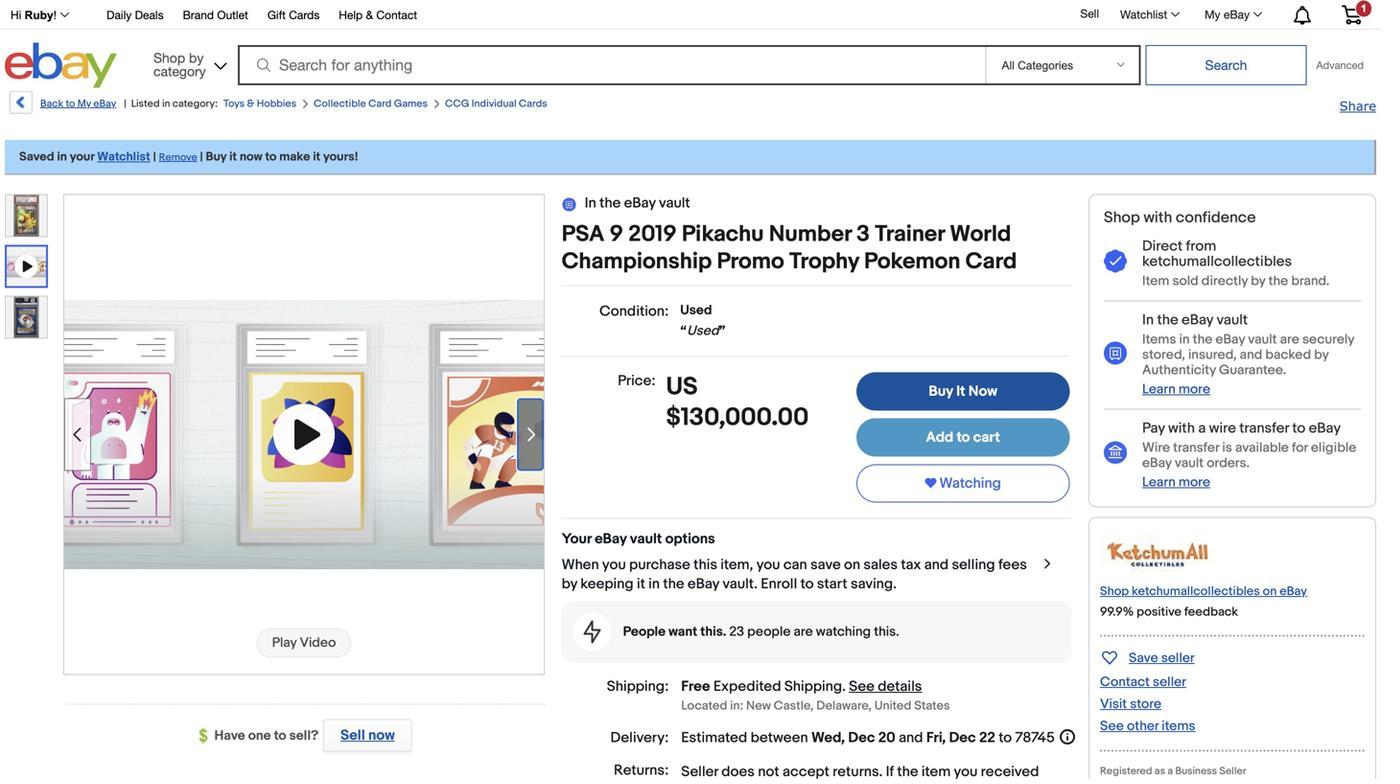 Task type: locate. For each thing, give the bounding box(es) containing it.
sell for sell
[[1080, 7, 1099, 20]]

the up 9
[[600, 195, 621, 212]]

this. left 23
[[700, 624, 726, 641]]

in left your on the left top of page
[[57, 150, 67, 164]]

buy right remove button
[[206, 150, 227, 164]]

are right people
[[794, 624, 813, 641]]

dec
[[848, 730, 875, 747], [949, 730, 976, 747]]

seller for save
[[1161, 651, 1195, 667]]

the left brand.
[[1269, 273, 1288, 290]]

1 horizontal spatial in
[[1142, 312, 1154, 329]]

1 vertical spatial my
[[77, 98, 91, 110]]

1 vertical spatial &
[[247, 98, 254, 110]]

ebay inside when you purchase this item, you can save on sales tax and selling fees by keeping it in the ebay vault. enroll to start saving.
[[688, 576, 719, 593]]

| right remove button
[[200, 150, 203, 164]]

1 vertical spatial a
[[1168, 766, 1173, 778]]

1 vertical spatial seller
[[1153, 675, 1186, 691]]

contact up visit store link
[[1100, 675, 1150, 691]]

22
[[979, 730, 995, 747]]

see right .
[[849, 679, 875, 696]]

and left 'backed'
[[1240, 347, 1263, 363]]

help & contact
[[339, 8, 417, 22]]

with details__icon image
[[1104, 250, 1127, 274], [1104, 341, 1127, 365], [1104, 442, 1127, 466], [584, 621, 601, 644]]

you up enroll
[[757, 557, 780, 574]]

with details__icon image for direct from ketchumallcollectibles
[[1104, 250, 1127, 274]]

1 vertical spatial are
[[794, 624, 813, 641]]

| left remove button
[[153, 150, 156, 164]]

it right "make"
[[313, 150, 320, 164]]

hi ruby !
[[11, 9, 57, 22]]

1 horizontal spatial and
[[924, 557, 949, 574]]

in for in the ebay vault
[[585, 195, 596, 212]]

to right "22"
[[999, 730, 1012, 747]]

1 more from the top
[[1179, 382, 1210, 398]]

my inside my ebay link
[[1205, 8, 1221, 21]]

vault right wire
[[1175, 455, 1204, 472]]

save seller button
[[1100, 647, 1195, 669]]

to down the 'can'
[[801, 576, 814, 593]]

0 horizontal spatial and
[[899, 730, 923, 747]]

transfer up available
[[1239, 420, 1289, 437]]

1 horizontal spatial you
[[757, 557, 780, 574]]

1 vertical spatial buy
[[929, 383, 953, 400]]

by inside when you purchase this item, you can save on sales tax and selling fees by keeping it in the ebay vault. enroll to start saving.
[[562, 576, 577, 593]]

brand.
[[1291, 273, 1330, 290]]

to up for
[[1292, 420, 1306, 437]]

pikachu
[[682, 221, 764, 248]]

0 horizontal spatial dec
[[848, 730, 875, 747]]

watchlist
[[1120, 8, 1167, 21], [97, 150, 150, 164]]

are inside us $130,000.00 main content
[[794, 624, 813, 641]]

it down toys
[[229, 150, 237, 164]]

us $130,000.00
[[666, 373, 809, 433]]

free
[[681, 679, 710, 696]]

| left listed
[[124, 98, 126, 110]]

in down purchase
[[649, 576, 660, 593]]

dollar sign image
[[199, 729, 214, 745]]

99.9%
[[1100, 605, 1134, 620]]

1 vertical spatial transfer
[[1173, 440, 1219, 456]]

a left wire
[[1198, 420, 1206, 437]]

0 vertical spatial sell
[[1080, 7, 1099, 20]]

1 horizontal spatial on
[[1263, 584, 1277, 599]]

watchlist link right sell link
[[1110, 3, 1188, 26]]

you
[[602, 557, 626, 574], [757, 557, 780, 574]]

items
[[1162, 719, 1196, 735]]

to left "make"
[[265, 150, 277, 164]]

more
[[1179, 382, 1210, 398], [1179, 475, 1210, 491]]

keep in the ebay vault - opens a layer image
[[1041, 556, 1056, 575]]

0 horizontal spatial it
[[229, 150, 237, 164]]

text__icon image
[[562, 196, 577, 211]]

in
[[162, 98, 170, 110], [57, 150, 67, 164], [1179, 332, 1190, 348], [649, 576, 660, 593]]

category:
[[172, 98, 218, 110]]

as
[[1155, 766, 1165, 778]]

0 horizontal spatial you
[[602, 557, 626, 574]]

buy left it on the right of the page
[[929, 383, 953, 400]]

from
[[1186, 238, 1216, 255]]

save
[[1129, 651, 1158, 667]]

1 vertical spatial learn
[[1142, 475, 1176, 491]]

0 horizontal spatial in
[[585, 195, 596, 212]]

in inside in the ebay vault items in the ebay vault are securely stored, insured, and backed by authenticity guarantee. learn more
[[1179, 332, 1190, 348]]

1 horizontal spatial now
[[368, 728, 395, 745]]

2 more from the top
[[1179, 475, 1210, 491]]

watchlist right sell link
[[1120, 8, 1167, 21]]

0 vertical spatial contact
[[376, 8, 417, 22]]

0 vertical spatial are
[[1280, 332, 1299, 348]]

0 horizontal spatial now
[[240, 150, 262, 164]]

sell inside the account navigation
[[1080, 7, 1099, 20]]

shop with confidence
[[1104, 209, 1256, 227]]

shop inside the shop by category
[[153, 50, 185, 66]]

with details__icon image inside us $130,000.00 main content
[[584, 621, 601, 644]]

1 horizontal spatial see
[[1100, 719, 1124, 735]]

learn inside in the ebay vault items in the ebay vault are securely stored, insured, and backed by authenticity guarantee. learn more
[[1142, 382, 1176, 398]]

1 horizontal spatial my
[[1205, 8, 1221, 21]]

2 horizontal spatial it
[[637, 576, 645, 593]]

cards right individual
[[519, 98, 547, 110]]

more down authenticity
[[1179, 382, 1210, 398]]

buy it now link
[[856, 373, 1070, 411]]

0 horizontal spatial are
[[794, 624, 813, 641]]

0 vertical spatial watchlist
[[1120, 8, 1167, 21]]

share
[[1340, 98, 1376, 113]]

shop for shop with confidence
[[1104, 209, 1140, 227]]

world
[[950, 221, 1011, 248]]

0 horizontal spatial on
[[844, 557, 860, 574]]

seller right save
[[1161, 651, 1195, 667]]

tax
[[901, 557, 921, 574]]

other
[[1127, 719, 1159, 735]]

0 vertical spatial ketchumallcollectibles
[[1142, 253, 1292, 270]]

0 horizontal spatial my
[[77, 98, 91, 110]]

shop by category
[[153, 50, 206, 79]]

2 horizontal spatial and
[[1240, 347, 1263, 363]]

with details__icon image left wire
[[1104, 442, 1127, 466]]

in inside us $130,000.00 main content
[[585, 195, 596, 212]]

with details__icon image for in the ebay vault
[[1104, 341, 1127, 365]]

learn more link
[[1142, 382, 1210, 398], [1142, 475, 1210, 491]]

you up keeping
[[602, 557, 626, 574]]

a inside 'pay with a wire transfer to ebay wire transfer is available for eligible ebay vault orders. learn more'
[[1198, 420, 1206, 437]]

dec left 20
[[848, 730, 875, 747]]

a right as
[[1168, 766, 1173, 778]]

0 vertical spatial in
[[585, 195, 596, 212]]

2 vertical spatial shop
[[1100, 584, 1129, 599]]

video 1 of 1 image
[[7, 247, 46, 286], [64, 300, 544, 570]]

number
[[769, 221, 852, 248]]

with details__icon image left item
[[1104, 250, 1127, 274]]

0 vertical spatial my
[[1205, 8, 1221, 21]]

0 vertical spatial see
[[849, 679, 875, 696]]

see inside contact seller visit store see other items
[[1100, 719, 1124, 735]]

guarantee.
[[1219, 362, 1286, 379]]

1 vertical spatial with
[[1168, 420, 1195, 437]]

watchlist link inside the account navigation
[[1110, 3, 1188, 26]]

see inside free expedited shipping . see details located in: new castle, delaware, united states
[[849, 679, 875, 696]]

the down purchase
[[663, 576, 684, 593]]

learn
[[1142, 382, 1176, 398], [1142, 475, 1176, 491]]

picture 2 of 2 image
[[6, 297, 47, 338]]

0 vertical spatial video 1 of 1 image
[[7, 247, 46, 286]]

1 horizontal spatial watchlist
[[1120, 8, 1167, 21]]

1 vertical spatial more
[[1179, 475, 1210, 491]]

and right 20
[[899, 730, 923, 747]]

see
[[849, 679, 875, 696], [1100, 719, 1124, 735]]

1 horizontal spatial a
[[1198, 420, 1206, 437]]

0 vertical spatial used
[[680, 303, 712, 319]]

transfer left is
[[1173, 440, 1219, 456]]

with
[[1144, 209, 1172, 227], [1168, 420, 1195, 437]]

shop by category banner
[[0, 0, 1376, 93]]

are
[[1280, 332, 1299, 348], [794, 624, 813, 641]]

1 horizontal spatial dec
[[949, 730, 976, 747]]

& inside the account navigation
[[366, 8, 373, 22]]

add
[[926, 429, 954, 446]]

in for in the ebay vault items in the ebay vault are securely stored, insured, and backed by authenticity guarantee. learn more
[[1142, 312, 1154, 329]]

1 learn more link from the top
[[1142, 382, 1210, 398]]

cards right gift
[[289, 8, 320, 22]]

1 vertical spatial now
[[368, 728, 395, 745]]

is
[[1222, 440, 1232, 456]]

1 horizontal spatial &
[[366, 8, 373, 22]]

in inside in the ebay vault items in the ebay vault are securely stored, insured, and backed by authenticity guarantee. learn more
[[1142, 312, 1154, 329]]

now
[[240, 150, 262, 164], [368, 728, 395, 745]]

"
[[719, 323, 726, 340]]

with right pay
[[1168, 420, 1195, 437]]

it down purchase
[[637, 576, 645, 593]]

visit store link
[[1100, 697, 1162, 713]]

1 horizontal spatial card
[[966, 248, 1017, 276]]

0 vertical spatial cards
[[289, 8, 320, 22]]

0 vertical spatial learn more link
[[1142, 382, 1210, 398]]

with details__icon image down keeping
[[584, 621, 601, 644]]

0 vertical spatial watchlist link
[[1110, 3, 1188, 26]]

ebay inside back to my ebay link
[[93, 98, 116, 110]]

1 horizontal spatial it
[[313, 150, 320, 164]]

with inside 'pay with a wire transfer to ebay wire transfer is available for eligible ebay vault orders. learn more'
[[1168, 420, 1195, 437]]

0 vertical spatial &
[[366, 8, 373, 22]]

1 horizontal spatial are
[[1280, 332, 1299, 348]]

.
[[842, 679, 846, 696]]

1 vertical spatial shop
[[1104, 209, 1140, 227]]

1 horizontal spatial watchlist link
[[1110, 3, 1188, 26]]

now left "make"
[[240, 150, 262, 164]]

by right directly
[[1251, 273, 1266, 290]]

watchlist link right your on the left top of page
[[97, 150, 150, 164]]

0 vertical spatial and
[[1240, 347, 1263, 363]]

shop for shop by category
[[153, 50, 185, 66]]

for
[[1292, 440, 1308, 456]]

expedited
[[713, 679, 781, 696]]

0 horizontal spatial this.
[[700, 624, 726, 641]]

brand outlet link
[[183, 5, 248, 26]]

& right help
[[366, 8, 373, 22]]

backed
[[1266, 347, 1311, 363]]

1 vertical spatial sell
[[340, 728, 365, 745]]

by down when
[[562, 576, 577, 593]]

contact right help
[[376, 8, 417, 22]]

transfer
[[1239, 420, 1289, 437], [1173, 440, 1219, 456]]

more down orders.
[[1179, 475, 1210, 491]]

1 vertical spatial watchlist
[[97, 150, 150, 164]]

"
[[680, 323, 687, 340]]

0 horizontal spatial video 1 of 1 image
[[7, 247, 46, 286]]

1 horizontal spatial buy
[[929, 383, 953, 400]]

0 horizontal spatial see
[[849, 679, 875, 696]]

used up the "
[[680, 303, 712, 319]]

1 vertical spatial and
[[924, 557, 949, 574]]

ccg individual cards link
[[445, 98, 547, 110]]

ketchumallcollectibles up directly
[[1142, 253, 1292, 270]]

0 vertical spatial seller
[[1161, 651, 1195, 667]]

seller
[[1220, 766, 1246, 778]]

shop ketchumallcollectibles on ebay link
[[1100, 584, 1307, 599]]

a for business
[[1168, 766, 1173, 778]]

by right 'backed'
[[1314, 347, 1329, 363]]

78745
[[1015, 730, 1055, 747]]

in right items
[[1179, 332, 1190, 348]]

by down brand
[[189, 50, 204, 66]]

insured,
[[1188, 347, 1237, 363]]

learn more link down wire
[[1142, 475, 1210, 491]]

0 horizontal spatial buy
[[206, 150, 227, 164]]

| listed in category:
[[124, 98, 218, 110]]

1 learn from the top
[[1142, 382, 1176, 398]]

this. right watching
[[874, 624, 899, 641]]

to right "back"
[[66, 98, 75, 110]]

seller inside button
[[1161, 651, 1195, 667]]

1 vertical spatial learn more link
[[1142, 475, 1210, 491]]

1 horizontal spatial contact
[[1100, 675, 1150, 691]]

help & contact link
[[339, 5, 417, 26]]

0 vertical spatial a
[[1198, 420, 1206, 437]]

1 horizontal spatial cards
[[519, 98, 547, 110]]

1 you from the left
[[602, 557, 626, 574]]

buy inside buy it now link
[[929, 383, 953, 400]]

watchlist inside the account navigation
[[1120, 8, 1167, 21]]

this
[[694, 557, 717, 574]]

card left games
[[368, 98, 392, 110]]

learn more link for the
[[1142, 382, 1210, 398]]

listed
[[131, 98, 160, 110]]

and inside in the ebay vault items in the ebay vault are securely stored, insured, and backed by authenticity guarantee. learn more
[[1240, 347, 1263, 363]]

1 vertical spatial contact
[[1100, 675, 1150, 691]]

0 horizontal spatial &
[[247, 98, 254, 110]]

daily deals
[[106, 8, 164, 22]]

contact inside help & contact link
[[376, 8, 417, 22]]

learn down wire
[[1142, 475, 1176, 491]]

learn more link down authenticity
[[1142, 382, 1210, 398]]

ebay
[[1224, 8, 1250, 21], [93, 98, 116, 110], [624, 195, 656, 212], [1182, 312, 1213, 329], [1216, 332, 1245, 348], [1309, 420, 1341, 437], [1142, 455, 1172, 472], [595, 531, 627, 548], [688, 576, 719, 593], [1280, 584, 1307, 599]]

with up direct
[[1144, 209, 1172, 227]]

0 horizontal spatial card
[[368, 98, 392, 110]]

with details__icon image left items
[[1104, 341, 1127, 365]]

1 vertical spatial see
[[1100, 719, 1124, 735]]

in the ebay vault items in the ebay vault are securely stored, insured, and backed by authenticity guarantee. learn more
[[1142, 312, 1354, 398]]

0 horizontal spatial contact
[[376, 8, 417, 22]]

card
[[368, 98, 392, 110], [966, 248, 1017, 276]]

0 vertical spatial shop
[[153, 50, 185, 66]]

shop
[[153, 50, 185, 66], [1104, 209, 1140, 227], [1100, 584, 1129, 599]]

2 learn more link from the top
[[1142, 475, 1210, 491]]

your
[[562, 531, 592, 548]]

0 vertical spatial card
[[368, 98, 392, 110]]

see down visit
[[1100, 719, 1124, 735]]

in right listed
[[162, 98, 170, 110]]

1 horizontal spatial this.
[[874, 624, 899, 641]]

it
[[229, 150, 237, 164], [313, 150, 320, 164], [637, 576, 645, 593]]

0 vertical spatial learn
[[1142, 382, 1176, 398]]

2 you from the left
[[757, 557, 780, 574]]

learn more link for with
[[1142, 475, 1210, 491]]

and right the tax
[[924, 557, 949, 574]]

used up us
[[687, 323, 719, 340]]

2 vertical spatial and
[[899, 730, 923, 747]]

card right pokemon
[[966, 248, 1017, 276]]

us
[[666, 373, 698, 402]]

condition:
[[599, 303, 669, 320]]

0 vertical spatial transfer
[[1239, 420, 1289, 437]]

remove button
[[159, 150, 197, 164]]

1 vertical spatial in
[[1142, 312, 1154, 329]]

0 vertical spatial more
[[1179, 382, 1210, 398]]

0 vertical spatial on
[[844, 557, 860, 574]]

now right sell? at the bottom left of the page
[[368, 728, 395, 745]]

the up authenticity
[[1193, 332, 1213, 348]]

vault up 2019
[[659, 195, 690, 212]]

ketchumallcollectibles inside direct from ketchumallcollectibles item sold directly by the brand.
[[1142, 253, 1292, 270]]

dec left "22"
[[949, 730, 976, 747]]

toys
[[224, 98, 245, 110]]

watchlist right your on the left top of page
[[97, 150, 150, 164]]

1 horizontal spatial video 1 of 1 image
[[64, 300, 544, 570]]

hi
[[11, 9, 21, 22]]

0 horizontal spatial cards
[[289, 8, 320, 22]]

shop ketchumallcollectibles on ebay
[[1100, 584, 1307, 599]]

delivery:
[[611, 730, 669, 747]]

back
[[40, 98, 63, 110]]

collectible card games link
[[314, 98, 428, 110]]

1 vertical spatial watchlist link
[[97, 150, 150, 164]]

are left securely
[[1280, 332, 1299, 348]]

contact seller visit store see other items
[[1100, 675, 1196, 735]]

1 vertical spatial card
[[966, 248, 1017, 276]]

to inside 'pay with a wire transfer to ebay wire transfer is available for eligible ebay vault orders. learn more'
[[1292, 420, 1306, 437]]

learn down authenticity
[[1142, 382, 1176, 398]]

in right 'text__icon'
[[585, 195, 596, 212]]

0 horizontal spatial watchlist
[[97, 150, 150, 164]]

seller inside contact seller visit store see other items
[[1153, 675, 1186, 691]]

& right toys
[[247, 98, 254, 110]]

positive
[[1137, 605, 1182, 620]]

0 vertical spatial with
[[1144, 209, 1172, 227]]

available
[[1235, 440, 1289, 456]]

in up items
[[1142, 312, 1154, 329]]

1 horizontal spatial sell
[[1080, 7, 1099, 20]]

0 horizontal spatial a
[[1168, 766, 1173, 778]]

saved in your watchlist | remove | buy it now to make it yours!
[[19, 150, 358, 164]]

None submit
[[1146, 45, 1307, 85]]

ketchumallcollectibles up feedback
[[1132, 584, 1260, 599]]

1 horizontal spatial |
[[153, 150, 156, 164]]

seller down 'save seller'
[[1153, 675, 1186, 691]]

0 horizontal spatial watchlist link
[[97, 150, 150, 164]]

2 learn from the top
[[1142, 475, 1176, 491]]

shop for shop ketchumallcollectibles on ebay
[[1100, 584, 1129, 599]]

1 vertical spatial used
[[687, 323, 719, 340]]



Task type: vqa. For each thing, say whether or not it's contained in the screenshot.
Check inside the Burberry Hampshire Wallet on Chain Leather and House Check Canvas Brown
no



Task type: describe. For each thing, give the bounding box(es) containing it.
toys & hobbies
[[224, 98, 296, 110]]

cards inside gift cards link
[[289, 8, 320, 22]]

add to cart
[[926, 429, 1000, 446]]

20
[[878, 730, 896, 747]]

keeping
[[581, 576, 634, 593]]

watching
[[816, 624, 871, 641]]

2 horizontal spatial |
[[200, 150, 203, 164]]

1 this. from the left
[[700, 624, 726, 641]]

details
[[878, 679, 922, 696]]

23
[[729, 624, 744, 641]]

0 horizontal spatial |
[[124, 98, 126, 110]]

us $130,000.00 main content
[[562, 194, 1077, 780]]

eligible
[[1311, 440, 1356, 456]]

want
[[669, 624, 697, 641]]

trophy
[[789, 248, 859, 276]]

contact inside contact seller visit store see other items
[[1100, 675, 1150, 691]]

sell now
[[340, 728, 395, 745]]

in inside when you purchase this item, you can save on sales tax and selling fees by keeping it in the ebay vault. enroll to start saving.
[[649, 576, 660, 593]]

vault up purchase
[[630, 531, 662, 548]]

remove
[[159, 152, 197, 164]]

0 vertical spatial buy
[[206, 150, 227, 164]]

gift
[[267, 8, 286, 22]]

shop by category button
[[145, 43, 231, 84]]

brand
[[183, 8, 214, 22]]

games
[[394, 98, 428, 110]]

picture 1 of 2 image
[[6, 195, 47, 236]]

& for help
[[366, 8, 373, 22]]

pokemon
[[864, 248, 961, 276]]

one
[[248, 728, 271, 745]]

category
[[153, 63, 206, 79]]

with for shop
[[1144, 209, 1172, 227]]

99.9% positive feedback
[[1100, 605, 1238, 620]]

when
[[562, 557, 599, 574]]

2 dec from the left
[[949, 730, 976, 747]]

vault down directly
[[1217, 312, 1248, 329]]

!
[[53, 9, 57, 22]]

2019
[[628, 221, 677, 248]]

gift cards
[[267, 8, 320, 22]]

new
[[746, 699, 771, 714]]

help
[[339, 8, 363, 22]]

the inside direct from ketchumallcollectibles item sold directly by the brand.
[[1269, 273, 1288, 290]]

none submit inside 'shop by category' banner
[[1146, 45, 1307, 85]]

Search for anything text field
[[241, 47, 982, 83]]

brand outlet
[[183, 8, 248, 22]]

by inside the shop by category
[[189, 50, 204, 66]]

with details__icon image for people want this.
[[584, 621, 601, 644]]

with for pay
[[1168, 420, 1195, 437]]

pay with a wire transfer to ebay wire transfer is available for eligible ebay vault orders. learn more
[[1142, 420, 1356, 491]]

1 vertical spatial cards
[[519, 98, 547, 110]]

1 horizontal spatial transfer
[[1239, 420, 1289, 437]]

direct from ketchumallcollectibles item sold directly by the brand.
[[1142, 238, 1330, 290]]

my inside back to my ebay link
[[77, 98, 91, 110]]

confidence
[[1176, 209, 1256, 227]]

shipping
[[784, 679, 842, 696]]

the inside when you purchase this item, you can save on sales tax and selling fees by keeping it in the ebay vault. enroll to start saving.
[[663, 576, 684, 593]]

item direct from brand image
[[1100, 535, 1215, 575]]

0 vertical spatial now
[[240, 150, 262, 164]]

ccg individual cards
[[445, 98, 547, 110]]

to right "one" on the left bottom of the page
[[274, 728, 286, 745]]

championship
[[562, 248, 712, 276]]

learn inside 'pay with a wire transfer to ebay wire transfer is available for eligible ebay vault orders. learn more'
[[1142, 475, 1176, 491]]

0 horizontal spatial transfer
[[1173, 440, 1219, 456]]

save seller
[[1129, 651, 1195, 667]]

buy it now
[[929, 383, 997, 400]]

start
[[817, 576, 848, 593]]

sell link
[[1072, 7, 1108, 20]]

advanced link
[[1307, 46, 1374, 84]]

watching
[[939, 475, 1001, 493]]

psa 9 2019 pikachu number 3 trainer world championship promo trophy pokemon card
[[562, 221, 1017, 276]]

seller for contact
[[1153, 675, 1186, 691]]

directly
[[1202, 273, 1248, 290]]

in the ebay vault
[[585, 195, 690, 212]]

saved
[[19, 150, 54, 164]]

ebay inside my ebay link
[[1224, 8, 1250, 21]]

advanced
[[1316, 59, 1364, 71]]

people
[[623, 624, 666, 641]]

your
[[70, 150, 94, 164]]

vault inside 'pay with a wire transfer to ebay wire transfer is available for eligible ebay vault orders. learn more'
[[1175, 455, 1204, 472]]

with details__icon image for pay with a wire transfer to ebay
[[1104, 442, 1127, 466]]

save
[[810, 557, 841, 574]]

between
[[751, 730, 808, 747]]

direct
[[1142, 238, 1183, 255]]

by inside direct from ketchumallcollectibles item sold directly by the brand.
[[1251, 273, 1266, 290]]

daily
[[106, 8, 132, 22]]

back to my ebay
[[40, 98, 116, 110]]

back to my ebay link
[[8, 91, 116, 121]]

account navigation
[[0, 0, 1376, 30]]

sales
[[864, 557, 898, 574]]

see for details
[[849, 679, 875, 696]]

1 vertical spatial ketchumallcollectibles
[[1132, 584, 1260, 599]]

vault.
[[723, 576, 758, 593]]

1 vertical spatial on
[[1263, 584, 1277, 599]]

to left cart
[[957, 429, 970, 446]]

2 this. from the left
[[874, 624, 899, 641]]

watching button
[[856, 465, 1070, 503]]

to inside when you purchase this item, you can save on sales tax and selling fees by keeping it in the ebay vault. enroll to start saving.
[[801, 576, 814, 593]]

wire
[[1209, 420, 1236, 437]]

9
[[610, 221, 623, 248]]

vault up guarantee.
[[1248, 332, 1277, 348]]

states
[[914, 699, 950, 714]]

people want this. 23 people are watching this.
[[623, 624, 899, 641]]

now
[[969, 383, 997, 400]]

& for toys
[[247, 98, 254, 110]]

are inside in the ebay vault items in the ebay vault are securely stored, insured, and backed by authenticity guarantee. learn more
[[1280, 332, 1299, 348]]

see details link
[[849, 679, 922, 696]]

it
[[956, 383, 965, 400]]

have
[[214, 728, 245, 745]]

registered as a business seller
[[1100, 766, 1246, 778]]

by inside in the ebay vault items in the ebay vault are securely stored, insured, and backed by authenticity guarantee. learn more
[[1314, 347, 1329, 363]]

estimated
[[681, 730, 747, 747]]

sell now link
[[319, 720, 412, 752]]

on inside when you purchase this item, you can save on sales tax and selling fees by keeping it in the ebay vault. enroll to start saving.
[[844, 557, 860, 574]]

see for other
[[1100, 719, 1124, 735]]

business
[[1175, 766, 1217, 778]]

securely
[[1302, 332, 1354, 348]]

daily deals link
[[106, 5, 164, 26]]

sold
[[1173, 273, 1199, 290]]

1
[[1361, 2, 1367, 14]]

3
[[857, 221, 870, 248]]

the up items
[[1157, 312, 1179, 329]]

stored,
[[1142, 347, 1185, 363]]

it inside when you purchase this item, you can save on sales tax and selling fees by keeping it in the ebay vault. enroll to start saving.
[[637, 576, 645, 593]]

located
[[681, 699, 727, 714]]

a for wire
[[1198, 420, 1206, 437]]

estimated between wed, dec 20 and fri, dec 22 to 78745
[[681, 730, 1055, 747]]

sell for sell now
[[340, 728, 365, 745]]

1 dec from the left
[[848, 730, 875, 747]]

collectible card games
[[314, 98, 428, 110]]

more inside 'pay with a wire transfer to ebay wire transfer is available for eligible ebay vault orders. learn more'
[[1179, 475, 1210, 491]]

fees
[[998, 557, 1027, 574]]

when you purchase this item, you can save on sales tax and selling fees by keeping it in the ebay vault. enroll to start saving.
[[562, 557, 1027, 593]]

people
[[747, 624, 791, 641]]

more inside in the ebay vault items in the ebay vault are securely stored, insured, and backed by authenticity guarantee. learn more
[[1179, 382, 1210, 398]]

store
[[1130, 697, 1162, 713]]

card inside psa 9 2019 pikachu number 3 trainer world championship promo trophy pokemon card
[[966, 248, 1017, 276]]

and inside when you purchase this item, you can save on sales tax and selling fees by keeping it in the ebay vault. enroll to start saving.
[[924, 557, 949, 574]]

toys & hobbies link
[[224, 98, 296, 110]]



